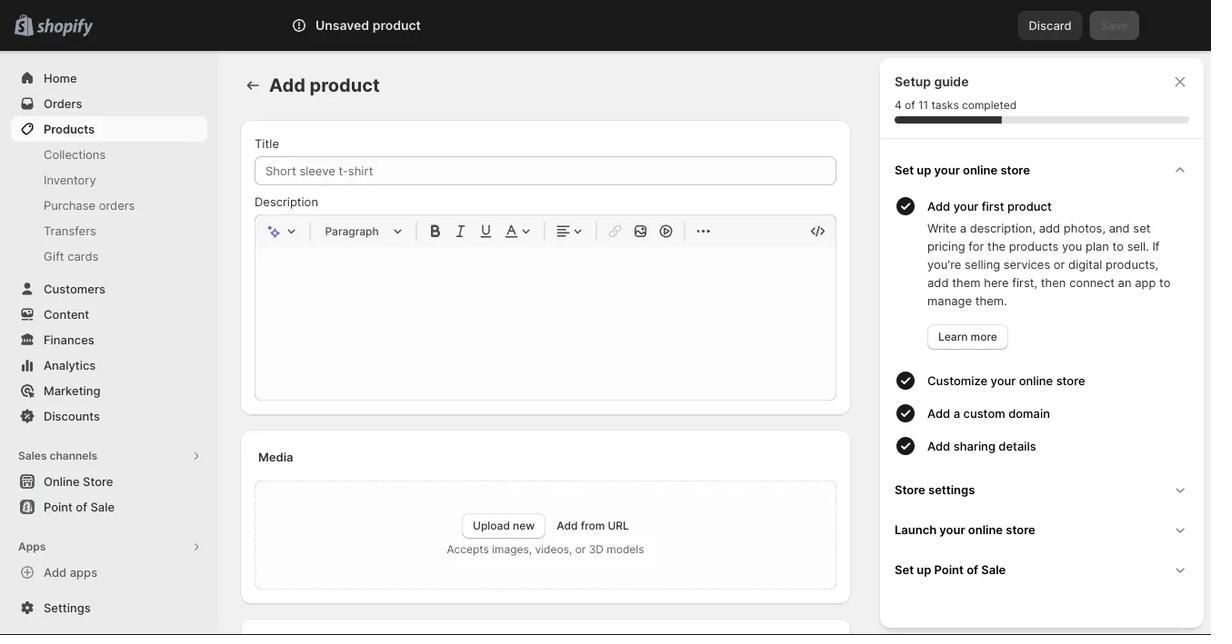 Task type: locate. For each thing, give the bounding box(es) containing it.
1 vertical spatial up
[[917, 563, 932, 577]]

1 vertical spatial store
[[1057, 374, 1086, 388]]

2 horizontal spatial of
[[967, 563, 979, 577]]

add your first product element
[[892, 219, 1197, 350]]

0 vertical spatial online
[[964, 163, 998, 177]]

1 vertical spatial to
[[1160, 276, 1171, 290]]

a inside 'write a description, add photos, and set pricing for the products you plan to sell. if you're selling services or digital products, add them here first, then connect an app to manage them.'
[[960, 221, 967, 235]]

0 horizontal spatial point
[[44, 500, 73, 515]]

sale down launch your online store at bottom
[[982, 563, 1006, 577]]

3d
[[589, 544, 604, 557]]

add a custom domain button
[[928, 398, 1197, 430]]

up down the launch
[[917, 563, 932, 577]]

content
[[44, 308, 89, 322]]

set for set up point of sale
[[895, 563, 914, 577]]

11
[[919, 99, 929, 112]]

connect
[[1070, 276, 1115, 290]]

transfers link
[[11, 218, 207, 244]]

settings link
[[11, 596, 207, 621]]

of inside button
[[967, 563, 979, 577]]

store down sales channels button at the left of the page
[[83, 475, 113, 489]]

0 vertical spatial up
[[917, 163, 932, 177]]

your for add your first product
[[954, 199, 979, 213]]

settings
[[929, 483, 976, 497]]

marketing link
[[11, 378, 207, 404]]

customize
[[928, 374, 988, 388]]

add product
[[269, 74, 380, 96]]

title
[[255, 136, 279, 151]]

of
[[905, 99, 916, 112], [76, 500, 87, 515], [967, 563, 979, 577]]

store up the launch
[[895, 483, 926, 497]]

add from url
[[557, 520, 629, 533]]

store for launch your online store
[[1007, 523, 1036, 537]]

of right 4
[[905, 99, 916, 112]]

0 horizontal spatial store
[[83, 475, 113, 489]]

store
[[83, 475, 113, 489], [895, 483, 926, 497]]

your up add your first product at the right top
[[935, 163, 961, 177]]

content link
[[11, 302, 207, 328]]

2 vertical spatial product
[[1008, 199, 1052, 213]]

sales channels
[[18, 450, 97, 463]]

app
[[1136, 276, 1157, 290]]

0 vertical spatial or
[[1054, 257, 1066, 272]]

2 vertical spatial online
[[969, 523, 1004, 537]]

details
[[999, 439, 1037, 454]]

point
[[44, 500, 73, 515], [935, 563, 964, 577]]

0 horizontal spatial of
[[76, 500, 87, 515]]

add a custom domain
[[928, 407, 1051, 421]]

1 horizontal spatial point
[[935, 563, 964, 577]]

store for customize your online store
[[1057, 374, 1086, 388]]

up up write
[[917, 163, 932, 177]]

point down launch your online store at bottom
[[935, 563, 964, 577]]

add sharing details
[[928, 439, 1037, 454]]

2 vertical spatial store
[[1007, 523, 1036, 537]]

0 vertical spatial a
[[960, 221, 967, 235]]

upload new
[[473, 520, 535, 533]]

apps
[[70, 566, 97, 580]]

sale
[[90, 500, 115, 515], [982, 563, 1006, 577]]

0 horizontal spatial sale
[[90, 500, 115, 515]]

point down online
[[44, 500, 73, 515]]

1 horizontal spatial or
[[1054, 257, 1066, 272]]

write
[[928, 221, 957, 235]]

photos,
[[1064, 221, 1106, 235]]

add inside button
[[44, 566, 67, 580]]

online up "domain" on the bottom right of the page
[[1020, 374, 1054, 388]]

1 horizontal spatial add
[[1040, 221, 1061, 235]]

customers link
[[11, 277, 207, 302]]

1 horizontal spatial sale
[[982, 563, 1006, 577]]

inventory link
[[11, 167, 207, 193]]

product up description,
[[1008, 199, 1052, 213]]

your for launch your online store
[[940, 523, 966, 537]]

or up then
[[1054, 257, 1066, 272]]

online up add your first product at the right top
[[964, 163, 998, 177]]

add up products
[[1040, 221, 1061, 235]]

marketing
[[44, 384, 101, 398]]

learn
[[939, 331, 968, 344]]

add up write
[[928, 199, 951, 213]]

1 up from the top
[[917, 163, 932, 177]]

your up add a custom domain
[[991, 374, 1017, 388]]

1 horizontal spatial store
[[895, 483, 926, 497]]

the
[[988, 239, 1006, 253]]

1 horizontal spatial of
[[905, 99, 916, 112]]

gift
[[44, 249, 64, 263]]

images,
[[492, 544, 532, 557]]

add for add apps
[[44, 566, 67, 580]]

of for 11
[[905, 99, 916, 112]]

discard button
[[1019, 11, 1083, 40]]

1 vertical spatial set
[[895, 563, 914, 577]]

upload new button
[[462, 514, 546, 540]]

add down the customize
[[928, 407, 951, 421]]

customers
[[44, 282, 105, 296]]

0 horizontal spatial or
[[576, 544, 586, 557]]

add for add sharing details
[[928, 439, 951, 454]]

a for add
[[954, 407, 961, 421]]

Title text field
[[255, 156, 837, 186]]

or
[[1054, 257, 1066, 272], [576, 544, 586, 557]]

a right write
[[960, 221, 967, 235]]

set down the launch
[[895, 563, 914, 577]]

a left custom
[[954, 407, 961, 421]]

store up "first"
[[1001, 163, 1031, 177]]

collections link
[[11, 142, 207, 167]]

for
[[969, 239, 985, 253]]

from
[[581, 520, 605, 533]]

0 horizontal spatial to
[[1113, 239, 1125, 253]]

to
[[1113, 239, 1125, 253], [1160, 276, 1171, 290]]

sale inside button
[[982, 563, 1006, 577]]

or inside 'write a description, add photos, and set pricing for the products you plan to sell. if you're selling services or digital products, add them here first, then connect an app to manage them.'
[[1054, 257, 1066, 272]]

collections
[[44, 147, 106, 161]]

online
[[44, 475, 80, 489]]

up inside set up point of sale button
[[917, 563, 932, 577]]

sell.
[[1128, 239, 1150, 253]]

add from url button
[[557, 520, 629, 533]]

1 horizontal spatial to
[[1160, 276, 1171, 290]]

0 vertical spatial product
[[373, 18, 421, 33]]

product right "unsaved"
[[373, 18, 421, 33]]

your left "first"
[[954, 199, 979, 213]]

1 set from the top
[[895, 163, 914, 177]]

add for add a custom domain
[[928, 407, 951, 421]]

product down "unsaved"
[[310, 74, 380, 96]]

unsaved product
[[316, 18, 421, 33]]

selling
[[965, 257, 1001, 272]]

models
[[607, 544, 645, 557]]

pricing
[[928, 239, 966, 253]]

1 vertical spatial a
[[954, 407, 961, 421]]

0 vertical spatial point
[[44, 500, 73, 515]]

sales
[[18, 450, 47, 463]]

home
[[44, 71, 77, 85]]

up inside set up your online store button
[[917, 163, 932, 177]]

to down and
[[1113, 239, 1125, 253]]

0 vertical spatial to
[[1113, 239, 1125, 253]]

search button
[[342, 11, 870, 40]]

analytics link
[[11, 353, 207, 378]]

store up add a custom domain button
[[1057, 374, 1086, 388]]

add up title
[[269, 74, 306, 96]]

add left from
[[557, 520, 578, 533]]

a inside button
[[954, 407, 961, 421]]

add
[[1040, 221, 1061, 235], [928, 276, 949, 290]]

1 vertical spatial online
[[1020, 374, 1054, 388]]

sharing
[[954, 439, 996, 454]]

customize your online store
[[928, 374, 1086, 388]]

online for launch your online store
[[969, 523, 1004, 537]]

or left the 3d at the bottom
[[576, 544, 586, 557]]

your right the launch
[[940, 523, 966, 537]]

online inside customize your online store button
[[1020, 374, 1054, 388]]

cards
[[68, 249, 99, 263]]

point of sale
[[44, 500, 115, 515]]

online down settings
[[969, 523, 1004, 537]]

add down you're
[[928, 276, 949, 290]]

products
[[1010, 239, 1059, 253]]

2 set from the top
[[895, 563, 914, 577]]

0 vertical spatial store
[[1001, 163, 1031, 177]]

online
[[964, 163, 998, 177], [1020, 374, 1054, 388], [969, 523, 1004, 537]]

point of sale button
[[0, 495, 218, 520]]

product for unsaved product
[[373, 18, 421, 33]]

2 up from the top
[[917, 563, 932, 577]]

1 vertical spatial product
[[310, 74, 380, 96]]

of inside "button"
[[76, 500, 87, 515]]

product inside button
[[1008, 199, 1052, 213]]

0 vertical spatial of
[[905, 99, 916, 112]]

store
[[1001, 163, 1031, 177], [1057, 374, 1086, 388], [1007, 523, 1036, 537]]

1 vertical spatial of
[[76, 500, 87, 515]]

0 vertical spatial sale
[[90, 500, 115, 515]]

videos,
[[535, 544, 573, 557]]

paragraph
[[325, 225, 379, 238]]

of down online store
[[76, 500, 87, 515]]

store down store settings button
[[1007, 523, 1036, 537]]

2 vertical spatial of
[[967, 563, 979, 577]]

online inside set up your online store button
[[964, 163, 998, 177]]

finances link
[[11, 328, 207, 353]]

add left apps
[[44, 566, 67, 580]]

set up your online store
[[895, 163, 1031, 177]]

sale down online store link
[[90, 500, 115, 515]]

0 vertical spatial set
[[895, 163, 914, 177]]

add left sharing
[[928, 439, 951, 454]]

a
[[960, 221, 967, 235], [954, 407, 961, 421]]

online inside launch your online store button
[[969, 523, 1004, 537]]

of down launch your online store at bottom
[[967, 563, 979, 577]]

and
[[1110, 221, 1131, 235]]

to right app
[[1160, 276, 1171, 290]]

0 horizontal spatial add
[[928, 276, 949, 290]]

1 vertical spatial sale
[[982, 563, 1006, 577]]

launch your online store
[[895, 523, 1036, 537]]

1 vertical spatial point
[[935, 563, 964, 577]]

4
[[895, 99, 902, 112]]

media
[[258, 450, 293, 464]]

set down 4
[[895, 163, 914, 177]]

launch your online store button
[[888, 510, 1197, 550]]

online for customize your online store
[[1020, 374, 1054, 388]]

add for add from url
[[557, 520, 578, 533]]

a for write
[[960, 221, 967, 235]]



Task type: describe. For each thing, give the bounding box(es) containing it.
finances
[[44, 333, 94, 347]]

store settings button
[[888, 470, 1197, 510]]

first,
[[1013, 276, 1038, 290]]

online store link
[[11, 469, 207, 495]]

of for sale
[[76, 500, 87, 515]]

services
[[1004, 257, 1051, 272]]

purchase
[[44, 198, 96, 212]]

your for customize your online store
[[991, 374, 1017, 388]]

sale inside "button"
[[90, 500, 115, 515]]

4 of 11 tasks completed
[[895, 99, 1017, 112]]

accepts
[[447, 544, 489, 557]]

description
[[255, 195, 318, 209]]

description,
[[970, 221, 1036, 235]]

up for your
[[917, 163, 932, 177]]

custom
[[964, 407, 1006, 421]]

discounts link
[[11, 404, 207, 429]]

online store button
[[0, 469, 218, 495]]

online store
[[44, 475, 113, 489]]

then
[[1042, 276, 1067, 290]]

apps
[[18, 541, 46, 554]]

digital
[[1069, 257, 1103, 272]]

apps button
[[11, 535, 207, 560]]

url
[[608, 520, 629, 533]]

you
[[1063, 239, 1083, 253]]

learn more
[[939, 331, 998, 344]]

home link
[[11, 66, 207, 91]]

0 vertical spatial add
[[1040, 221, 1061, 235]]

product for add product
[[310, 74, 380, 96]]

up for point
[[917, 563, 932, 577]]

point of sale link
[[11, 495, 207, 520]]

gift cards
[[44, 249, 99, 263]]

launch
[[895, 523, 937, 537]]

1 vertical spatial or
[[576, 544, 586, 557]]

add for add your first product
[[928, 199, 951, 213]]

point inside "button"
[[44, 500, 73, 515]]

add sharing details button
[[928, 430, 1197, 463]]

transfers
[[44, 224, 96, 238]]

products
[[44, 122, 95, 136]]

discounts
[[44, 409, 100, 424]]

them.
[[976, 294, 1008, 308]]

accepts images, videos, or 3d models
[[447, 544, 645, 557]]

setup guide
[[895, 74, 969, 90]]

add your first product
[[928, 199, 1052, 213]]

setup guide dialog
[[881, 58, 1205, 629]]

set
[[1134, 221, 1151, 235]]

point inside button
[[935, 563, 964, 577]]

gift cards link
[[11, 244, 207, 269]]

customize your online store button
[[928, 365, 1197, 398]]

save button
[[1091, 11, 1140, 40]]

store settings
[[895, 483, 976, 497]]

guide
[[935, 74, 969, 90]]

save
[[1102, 18, 1129, 32]]

add apps button
[[11, 560, 207, 586]]

products,
[[1106, 257, 1159, 272]]

unsaved
[[316, 18, 370, 33]]

an
[[1119, 276, 1132, 290]]

add for add product
[[269, 74, 306, 96]]

upload
[[473, 520, 510, 533]]

1 vertical spatial add
[[928, 276, 949, 290]]

set for set up your online store
[[895, 163, 914, 177]]

set up your online store button
[[888, 150, 1197, 190]]

sales channels button
[[11, 444, 207, 469]]

shopify image
[[37, 19, 93, 37]]

store inside button
[[895, 483, 926, 497]]

setup
[[895, 74, 932, 90]]

add your first product button
[[928, 190, 1197, 219]]

if
[[1153, 239, 1161, 253]]

inventory
[[44, 173, 96, 187]]

more
[[971, 331, 998, 344]]

store inside 'button'
[[83, 475, 113, 489]]

paragraph button
[[318, 221, 409, 242]]

set up point of sale button
[[888, 550, 1197, 590]]

search
[[372, 18, 411, 32]]

plan
[[1086, 239, 1110, 253]]

domain
[[1009, 407, 1051, 421]]

here
[[985, 276, 1010, 290]]

purchase orders link
[[11, 193, 207, 218]]

first
[[982, 199, 1005, 213]]

purchase orders
[[44, 198, 135, 212]]

settings
[[44, 601, 91, 615]]

tasks
[[932, 99, 960, 112]]

write a description, add photos, and set pricing for the products you plan to sell. if you're selling services or digital products, add them here first, then connect an app to manage them.
[[928, 221, 1171, 308]]

you're
[[928, 257, 962, 272]]

orders
[[44, 96, 82, 111]]



Task type: vqa. For each thing, say whether or not it's contained in the screenshot.
'ADD YOUR FIRST PRODUCT' group
no



